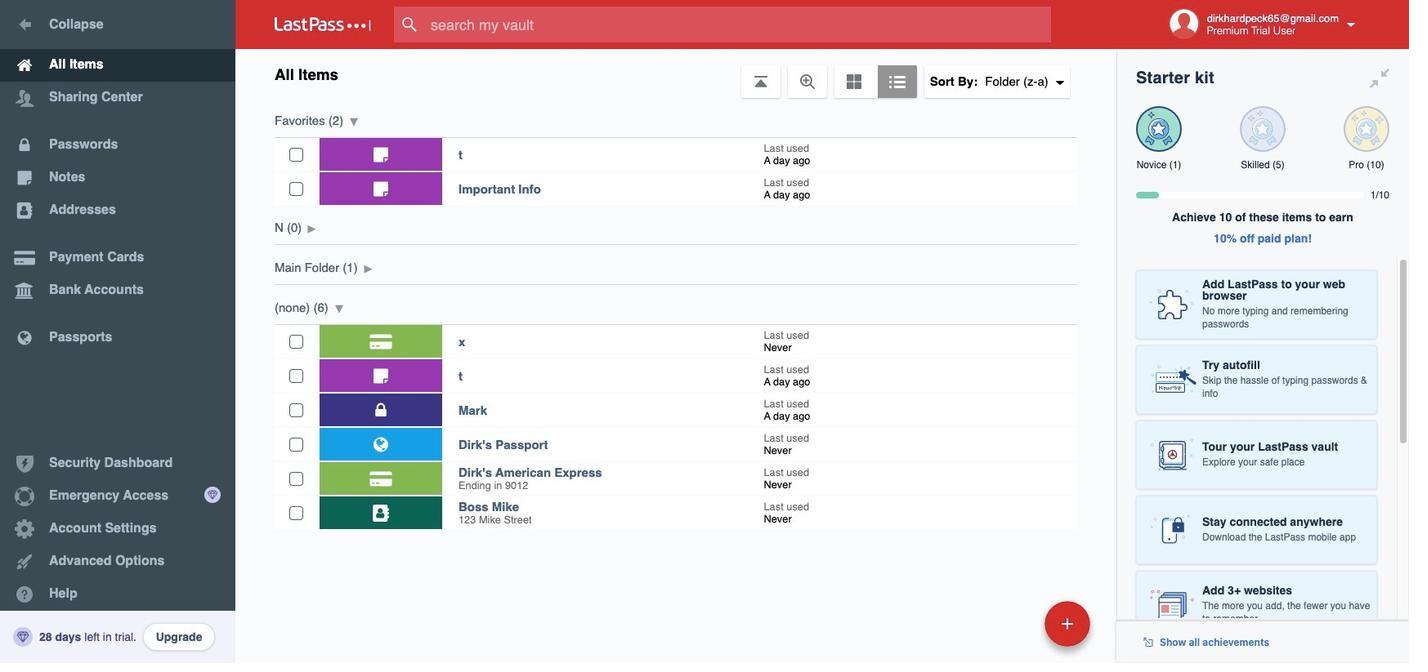 Task type: describe. For each thing, give the bounding box(es) containing it.
main content main content
[[235, 98, 1117, 530]]

new item element
[[932, 601, 1096, 647]]

search my vault text field
[[394, 7, 1083, 43]]

main navigation navigation
[[0, 0, 235, 664]]

vault options navigation
[[235, 49, 1117, 98]]



Task type: locate. For each thing, give the bounding box(es) containing it.
Search search field
[[394, 7, 1083, 43]]

lastpass image
[[275, 17, 371, 32]]

new item navigation
[[932, 597, 1100, 664]]



